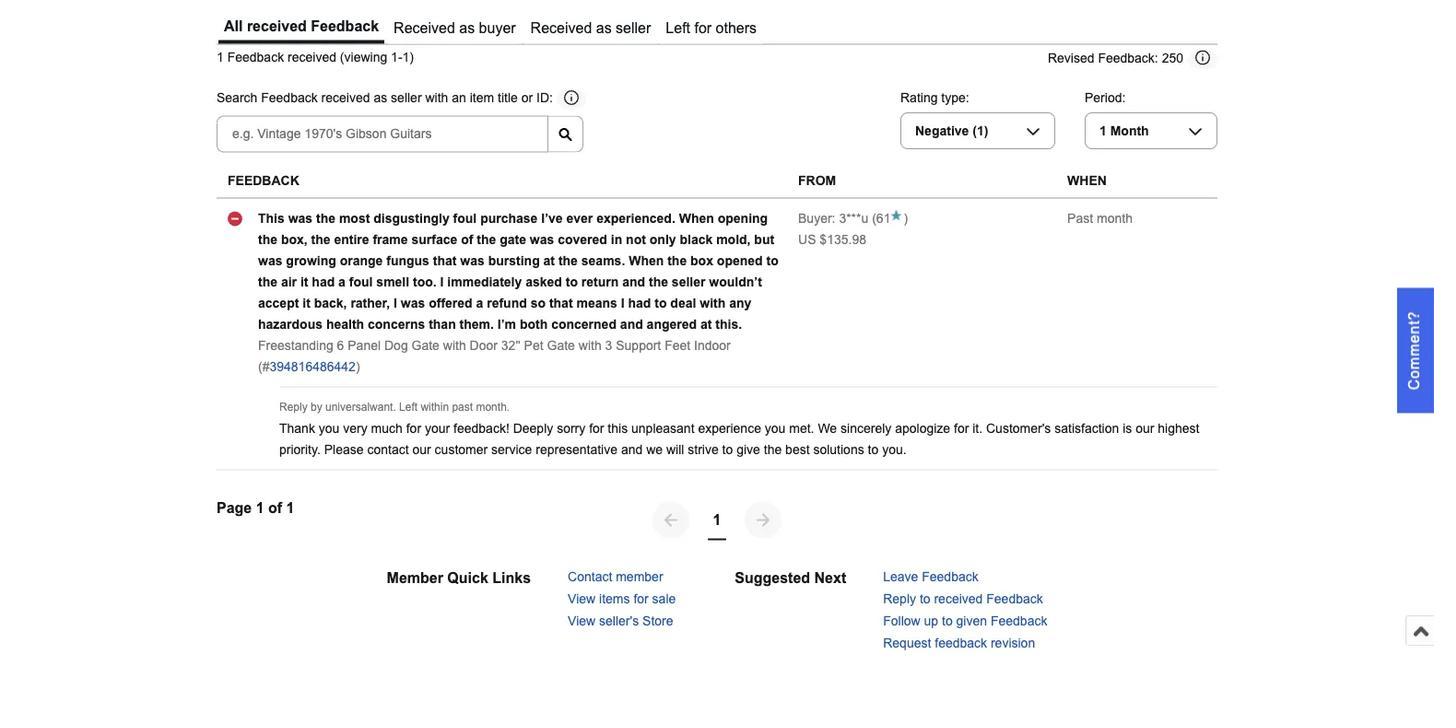 Task type: locate. For each thing, give the bounding box(es) containing it.
you down the feedback replied by seller universalwant. element
[[319, 421, 340, 436]]

a up back,
[[338, 275, 346, 289]]

at up asked
[[543, 254, 555, 268]]

0 horizontal spatial )
[[356, 360, 360, 374]]

foul
[[453, 211, 477, 226], [349, 275, 373, 289]]

air
[[281, 275, 297, 289]]

fungus
[[386, 254, 429, 268]]

0 horizontal spatial at
[[543, 254, 555, 268]]

select the feedback time period you want to see element
[[1085, 91, 1126, 105]]

1 inside button
[[713, 512, 721, 529]]

left for others button
[[660, 13, 762, 44]]

0 horizontal spatial foul
[[349, 275, 373, 289]]

to right asked
[[566, 275, 578, 289]]

0 horizontal spatial a
[[338, 275, 346, 289]]

1 horizontal spatial i
[[440, 275, 444, 289]]

i right "too."
[[440, 275, 444, 289]]

2 horizontal spatial as
[[596, 20, 612, 36]]

our
[[1136, 421, 1154, 436], [412, 443, 431, 457]]

our right is
[[1136, 421, 1154, 436]]

2 view from the top
[[568, 614, 596, 629]]

it right "air"
[[300, 275, 308, 289]]

and up support
[[620, 317, 643, 332]]

covered
[[558, 232, 607, 247]]

left left others
[[666, 20, 690, 36]]

id:
[[536, 91, 553, 106]]

seller inside this was the most disgustingly foul purchase i've ever experienced. when opening the box, the entire frame surface of the gate was covered in not only black mold, but was growing orange fungus that was bursting at the seams. when the box opened to the air it had a foul smell too. i immediately asked to return and the seller wouldn't accept it back, rather, i was offered a refund so that means i had to deal with any hazardous health concerns than them. i'm both concerned and angered at this.
[[672, 275, 706, 289]]

sale
[[652, 592, 676, 607]]

store
[[642, 614, 673, 629]]

with left an
[[425, 91, 448, 106]]

0 vertical spatial seller
[[616, 20, 651, 36]]

1 horizontal spatial when
[[679, 211, 714, 226]]

received down all received feedback button
[[288, 50, 336, 65]]

1 vertical spatial reply
[[883, 592, 916, 607]]

and left we
[[621, 443, 643, 457]]

i up concerns
[[394, 296, 397, 310]]

support
[[616, 338, 661, 353]]

1 horizontal spatial you
[[765, 421, 786, 436]]

very
[[343, 421, 367, 436]]

give
[[737, 443, 760, 457]]

1)
[[402, 50, 414, 65]]

1 horizontal spatial )
[[904, 211, 908, 226]]

when down not
[[629, 254, 664, 268]]

0 vertical spatial when
[[679, 211, 714, 226]]

had up back,
[[312, 275, 335, 289]]

experience
[[698, 421, 761, 436]]

you left met.
[[765, 421, 786, 436]]

and inside reply by universalwant . left within past month. thank you very much for your feedback! deeply sorry for this unpleasant experience you met. we sincerely apologize for it. customer's satisfaction is our highest priority. please contact our customer service representative and we will strive to give the best solutions to you.
[[621, 443, 643, 457]]

view left seller's
[[568, 614, 596, 629]]

feedback!
[[454, 421, 510, 436]]

1 horizontal spatial that
[[549, 296, 573, 310]]

request feedback revision link
[[883, 637, 1035, 651]]

received up "1)" on the left
[[394, 20, 455, 36]]

0 vertical spatial of
[[461, 232, 473, 247]]

(#
[[258, 360, 270, 374]]

1 vertical spatial view
[[568, 614, 596, 629]]

that down surface
[[433, 254, 457, 268]]

to right up
[[942, 614, 953, 629]]

seller up "deal" at the left of the page
[[672, 275, 706, 289]]

0 vertical spatial reply
[[279, 401, 308, 414]]

gate down than
[[412, 338, 440, 353]]

revision
[[991, 637, 1035, 651]]

0 horizontal spatial reply
[[279, 401, 308, 414]]

1 horizontal spatial as
[[459, 20, 475, 36]]

growing
[[286, 254, 336, 268]]

1 horizontal spatial seller
[[616, 20, 651, 36]]

from element
[[798, 174, 836, 188]]

feedback:
[[1098, 51, 1158, 66]]

reply by universalwant . left within past month. thank you very much for your feedback! deeply sorry for this unpleasant experience you met. we sincerely apologize for it. customer's satisfaction is our highest priority. please contact our customer service representative and we will strive to give the best solutions to you.
[[279, 401, 1200, 457]]

0 horizontal spatial when
[[629, 254, 664, 268]]

61
[[876, 211, 891, 226]]

to left give
[[722, 443, 733, 457]]

1 horizontal spatial our
[[1136, 421, 1154, 436]]

view down contact
[[568, 592, 596, 607]]

0 horizontal spatial you
[[319, 421, 340, 436]]

) down panel
[[356, 360, 360, 374]]

feedback
[[311, 18, 379, 34], [227, 50, 284, 65], [261, 91, 318, 106], [922, 570, 979, 585], [986, 592, 1043, 607], [991, 614, 1047, 629]]

back,
[[314, 296, 347, 310]]

0 vertical spatial foul
[[453, 211, 477, 226]]

main content
[[217, 0, 1434, 681]]

when
[[1067, 174, 1107, 188]]

i right means
[[621, 296, 625, 310]]

it
[[300, 275, 308, 289], [303, 296, 310, 310]]

solutions
[[813, 443, 864, 457]]

view
[[568, 592, 596, 607], [568, 614, 596, 629]]

1 feedback received (viewing 1-1)
[[217, 50, 414, 65]]

it left back,
[[303, 296, 310, 310]]

much
[[371, 421, 403, 436]]

at up indoor
[[700, 317, 712, 332]]

seller down "1)" on the left
[[391, 91, 422, 106]]

2 received from the left
[[531, 20, 592, 36]]

left right .
[[399, 401, 418, 414]]

i've
[[541, 211, 563, 226]]

comment? link
[[1397, 288, 1434, 413]]

for left it.
[[954, 421, 969, 436]]

1 horizontal spatial received
[[531, 20, 592, 36]]

as inside 'button'
[[459, 20, 475, 36]]

select the type of feedback rating you want to see element
[[901, 91, 969, 105]]

1 horizontal spatial reply
[[883, 592, 916, 607]]

universalwant
[[325, 401, 393, 414]]

seller's
[[599, 614, 639, 629]]

1 received from the left
[[394, 20, 455, 36]]

0 horizontal spatial gate
[[412, 338, 440, 353]]

1 horizontal spatial of
[[461, 232, 473, 247]]

and right "return" on the top left
[[622, 275, 645, 289]]

to down leave feedback link
[[920, 592, 931, 607]]

1 horizontal spatial at
[[700, 317, 712, 332]]

your
[[425, 421, 450, 436]]

1 horizontal spatial a
[[476, 296, 483, 310]]

0 vertical spatial and
[[622, 275, 645, 289]]

2 vertical spatial seller
[[672, 275, 706, 289]]

$135.98
[[820, 232, 866, 247]]

given
[[956, 614, 987, 629]]

2 horizontal spatial seller
[[672, 275, 706, 289]]

reply
[[279, 401, 308, 414], [883, 592, 916, 607]]

1 vertical spatial had
[[628, 296, 651, 310]]

1 horizontal spatial foul
[[453, 211, 477, 226]]

i
[[440, 275, 444, 289], [394, 296, 397, 310], [621, 296, 625, 310]]

1 vertical spatial a
[[476, 296, 483, 310]]

received for received as seller
[[531, 20, 592, 36]]

received inside button
[[531, 20, 592, 36]]

1 inside popup button
[[1100, 124, 1107, 138]]

1 horizontal spatial left
[[666, 20, 690, 36]]

reply up thank
[[279, 401, 308, 414]]

for left others
[[694, 20, 712, 36]]

by
[[311, 401, 322, 414]]

0 vertical spatial it
[[300, 275, 308, 289]]

our down the 'your' at the bottom of the page
[[412, 443, 431, 457]]

that
[[433, 254, 457, 268], [549, 296, 573, 310]]

250
[[1162, 51, 1183, 66]]

purchase
[[480, 211, 538, 226]]

2 you from the left
[[765, 421, 786, 436]]

0 vertical spatial view
[[568, 592, 596, 607]]

accept
[[258, 296, 299, 310]]

with up 'this.'
[[700, 296, 726, 310]]

a
[[338, 275, 346, 289], [476, 296, 483, 310]]

the right give
[[764, 443, 782, 457]]

thank
[[279, 421, 315, 436]]

feedback element
[[228, 174, 299, 188]]

door
[[470, 338, 498, 353]]

feedback
[[935, 637, 987, 651]]

left within past month. element
[[399, 401, 510, 414]]

foul down orange
[[349, 275, 373, 289]]

0 horizontal spatial that
[[433, 254, 457, 268]]

follow
[[883, 614, 920, 629]]

that right "so"
[[549, 296, 573, 310]]

deeply
[[513, 421, 553, 436]]

394816486442 link
[[270, 360, 356, 374]]

left
[[666, 20, 690, 36], [399, 401, 418, 414]]

reply down leave
[[883, 592, 916, 607]]

gate
[[412, 338, 440, 353], [547, 338, 575, 353]]

had up angered
[[628, 296, 651, 310]]

a up them.
[[476, 296, 483, 310]]

) right 61
[[904, 211, 908, 226]]

the left gate
[[477, 232, 496, 247]]

e.g. Vintage 1970's Gibson Guitars text field
[[217, 116, 548, 153]]

only
[[650, 232, 676, 247]]

suggested next
[[735, 570, 846, 587]]

1 month button
[[1085, 113, 1218, 149]]

the
[[316, 211, 336, 226], [258, 232, 277, 247], [311, 232, 330, 247], [477, 232, 496, 247], [558, 254, 578, 268], [667, 254, 687, 268], [258, 275, 277, 289], [649, 275, 668, 289], [764, 443, 782, 457]]

( 61
[[869, 211, 891, 226]]

strive
[[688, 443, 719, 457]]

1 for 1 month
[[1100, 124, 1107, 138]]

period:
[[1085, 91, 1126, 105]]

1 view from the top
[[568, 592, 596, 607]]

type:
[[941, 91, 969, 105]]

wouldn't
[[709, 275, 762, 289]]

0 horizontal spatial left
[[399, 401, 418, 414]]

foul up surface
[[453, 211, 477, 226]]

1 vertical spatial left
[[399, 401, 418, 414]]

for down member
[[634, 592, 649, 607]]

1 horizontal spatial had
[[628, 296, 651, 310]]

0 horizontal spatial received
[[394, 20, 455, 36]]

of right page
[[268, 500, 282, 517]]

the left box
[[667, 254, 687, 268]]

for left the 'your' at the bottom of the page
[[406, 421, 421, 436]]

rather,
[[351, 296, 390, 310]]

feedback inside button
[[311, 18, 379, 34]]

sincerely
[[841, 421, 892, 436]]

1 vertical spatial that
[[549, 296, 573, 310]]

1 vertical spatial at
[[700, 317, 712, 332]]

as inside button
[[596, 20, 612, 36]]

opening
[[718, 211, 768, 226]]

1 horizontal spatial gate
[[547, 338, 575, 353]]

month
[[1110, 124, 1149, 138]]

was up box,
[[288, 211, 313, 226]]

angered
[[647, 317, 697, 332]]

received up the follow up to given feedback link
[[934, 592, 983, 607]]

to down but
[[766, 254, 779, 268]]

offered
[[429, 296, 473, 310]]

gate right pet
[[547, 338, 575, 353]]

0 horizontal spatial our
[[412, 443, 431, 457]]

1 vertical spatial of
[[268, 500, 282, 517]]

0 vertical spatial that
[[433, 254, 457, 268]]

search
[[217, 91, 257, 106]]

2 vertical spatial and
[[621, 443, 643, 457]]

of right surface
[[461, 232, 473, 247]]

or
[[521, 91, 533, 106]]

was down "too."
[[401, 296, 425, 310]]

received
[[394, 20, 455, 36], [531, 20, 592, 36]]

was down i've
[[530, 232, 554, 247]]

reply inside reply by universalwant . left within past month. thank you very much for your feedback! deeply sorry for this unpleasant experience you met. we sincerely apologize for it. customer's satisfaction is our highest priority. please contact our customer service representative and we will strive to give the best solutions to you.
[[279, 401, 308, 414]]

received as buyer button
[[388, 13, 521, 44]]

view seller's store link
[[568, 614, 673, 629]]

.
[[393, 401, 396, 414]]

1 vertical spatial seller
[[391, 91, 422, 106]]

to left "deal" at the left of the page
[[655, 296, 667, 310]]

0 vertical spatial left
[[666, 20, 690, 36]]

seller left left for others
[[616, 20, 651, 36]]

received right all at left
[[247, 18, 307, 34]]

received inside 'button'
[[394, 20, 455, 36]]

1 vertical spatial foul
[[349, 275, 373, 289]]

1 button
[[697, 500, 737, 541]]

to left you.
[[868, 443, 879, 457]]

left inside reply by universalwant . left within past month. thank you very much for your feedback! deeply sorry for this unpleasant experience you met. we sincerely apologize for it. customer's satisfaction is our highest priority. please contact our customer service representative and we will strive to give the best solutions to you.
[[399, 401, 418, 414]]

1 navigation
[[653, 500, 782, 541]]

for
[[694, 20, 712, 36], [406, 421, 421, 436], [589, 421, 604, 436], [954, 421, 969, 436], [634, 592, 649, 607]]

was
[[288, 211, 313, 226], [530, 232, 554, 247], [258, 254, 282, 268], [460, 254, 485, 268], [401, 296, 425, 310]]

)
[[904, 211, 908, 226], [356, 360, 360, 374]]

1 vertical spatial our
[[412, 443, 431, 457]]

0 horizontal spatial had
[[312, 275, 335, 289]]

received right buyer
[[531, 20, 592, 36]]

when up black
[[679, 211, 714, 226]]



Task type: vqa. For each thing, say whether or not it's contained in the screenshot.
use
no



Task type: describe. For each thing, give the bounding box(es) containing it.
request
[[883, 637, 931, 651]]

with left 3
[[579, 338, 602, 353]]

the down only
[[649, 275, 668, 289]]

representative
[[536, 443, 618, 457]]

0 horizontal spatial seller
[[391, 91, 422, 106]]

indoor
[[694, 338, 731, 353]]

most
[[339, 211, 370, 226]]

not
[[626, 232, 646, 247]]

unpleasant
[[631, 421, 695, 436]]

0 vertical spatial at
[[543, 254, 555, 268]]

but
[[754, 232, 774, 247]]

contact
[[367, 443, 409, 457]]

hazardous
[[258, 317, 323, 332]]

this was the most disgustingly foul purchase i've ever experienced. when opening the box, the entire frame surface of the gate was covered in not only black mold, but was growing orange fungus that was bursting at the seams. when the box opened to the air it had a foul
smell too. i immediately asked to return and the seller wouldn't accept it back, rather, i was offered
a refund so that means i had to deal with any hazardous health concerns than them.
i'm both concerned and angered at this. element
[[258, 211, 779, 332]]

you.
[[882, 443, 907, 457]]

month.
[[476, 401, 510, 414]]

we
[[818, 421, 837, 436]]

so
[[531, 296, 546, 310]]

3***u
[[839, 211, 869, 226]]

the up growing
[[311, 232, 330, 247]]

1 for 1 feedback received (viewing 1-1)
[[217, 50, 224, 65]]

was up immediately
[[460, 254, 485, 268]]

service
[[491, 443, 532, 457]]

the left "air"
[[258, 275, 277, 289]]

feedback left by buyer. element
[[798, 211, 869, 226]]

frame
[[373, 232, 408, 247]]

return
[[581, 275, 619, 289]]

as for seller
[[596, 20, 612, 36]]

apologize
[[895, 421, 950, 436]]

than
[[429, 317, 456, 332]]

received inside leave feedback reply to received feedback follow up to given feedback request feedback revision
[[934, 592, 983, 607]]

revised
[[1048, 51, 1095, 66]]

concerns
[[368, 317, 425, 332]]

seller inside button
[[616, 20, 651, 36]]

from
[[798, 174, 836, 188]]

the down covered
[[558, 254, 578, 268]]

within
[[421, 401, 449, 414]]

received as buyer
[[394, 20, 516, 36]]

this
[[258, 211, 285, 226]]

thank you very much for your feedback! deeply sorry for this unpleasant experience you met. we sincerely apologize for it. customer's satisfaction is our highest priority. please contact our customer service representative and we will strive to give the best solutions to you. element
[[279, 421, 1200, 457]]

others
[[716, 20, 757, 36]]

received as seller
[[531, 20, 651, 36]]

2 gate from the left
[[547, 338, 575, 353]]

received down the "(viewing"
[[321, 91, 370, 106]]

experienced.
[[597, 211, 675, 226]]

quick
[[447, 570, 488, 587]]

an
[[452, 91, 466, 106]]

1 vertical spatial )
[[356, 360, 360, 374]]

page 1 of 1
[[217, 500, 294, 517]]

received for received as buyer
[[394, 20, 455, 36]]

0 horizontal spatial of
[[268, 500, 282, 517]]

0 vertical spatial a
[[338, 275, 346, 289]]

the left most
[[316, 211, 336, 226]]

refund
[[487, 296, 527, 310]]

contact member view items for sale view seller's store
[[568, 570, 676, 629]]

feedback
[[228, 174, 299, 188]]

received as seller button
[[525, 13, 657, 44]]

this.
[[716, 317, 742, 332]]

all received feedback button
[[218, 13, 384, 44]]

suggested
[[735, 570, 810, 587]]

asked
[[526, 275, 562, 289]]

1 gate from the left
[[412, 338, 440, 353]]

customer's
[[986, 421, 1051, 436]]

left inside button
[[666, 20, 690, 36]]

concerned
[[551, 317, 617, 332]]

it.
[[973, 421, 983, 436]]

panel
[[348, 338, 381, 353]]

satisfaction
[[1055, 421, 1119, 436]]

1 vertical spatial and
[[620, 317, 643, 332]]

ever
[[566, 211, 593, 226]]

for left this
[[589, 421, 604, 436]]

0 horizontal spatial as
[[374, 91, 387, 106]]

was up "air"
[[258, 254, 282, 268]]

the inside reply by universalwant . left within past month. thank you very much for your feedback! deeply sorry for this unpleasant experience you met. we sincerely apologize for it. customer's satisfaction is our highest priority. please contact our customer service representative and we will strive to give the best solutions to you.
[[764, 443, 782, 457]]

dog
[[384, 338, 408, 353]]

us
[[798, 232, 816, 247]]

entire
[[334, 232, 369, 247]]

1 vertical spatial when
[[629, 254, 664, 268]]

for inside contact member view items for sale view seller's store
[[634, 592, 649, 607]]

1 you from the left
[[319, 421, 340, 436]]

the down this
[[258, 232, 277, 247]]

us $135.98
[[798, 232, 866, 247]]

0 horizontal spatial i
[[394, 296, 397, 310]]

immediately
[[447, 275, 522, 289]]

0 vertical spatial )
[[904, 211, 908, 226]]

past month element
[[1067, 211, 1133, 226]]

member
[[387, 570, 443, 587]]

1 for 1
[[713, 512, 721, 529]]

member quick links
[[387, 570, 531, 587]]

month
[[1097, 211, 1133, 226]]

rating
[[901, 91, 938, 105]]

buyer: 3***u
[[798, 211, 869, 226]]

buyer:
[[798, 211, 836, 226]]

with down than
[[443, 338, 466, 353]]

box,
[[281, 232, 308, 247]]

1 month
[[1100, 124, 1149, 138]]

6
[[337, 338, 344, 353]]

met.
[[789, 421, 814, 436]]

of inside this was the most disgustingly foul purchase i've ever experienced. when opening the box, the entire frame surface of the gate was covered in not only black mold, but was growing orange fungus that was bursting at the seams. when the box opened to the air it had a foul smell too. i immediately asked to return and the seller wouldn't accept it back, rather, i was offered a refund so that means i had to deal with any hazardous health concerns than them. i'm both concerned and angered at this.
[[461, 232, 473, 247]]

in
[[611, 232, 622, 247]]

0 vertical spatial had
[[312, 275, 335, 289]]

leave feedback link
[[883, 570, 979, 585]]

past
[[452, 401, 473, 414]]

follow up to given feedback link
[[883, 614, 1047, 629]]

(
[[872, 211, 876, 226]]

received inside button
[[247, 18, 307, 34]]

health
[[326, 317, 364, 332]]

32''
[[501, 338, 521, 353]]

2 horizontal spatial i
[[621, 296, 625, 310]]

for inside button
[[694, 20, 712, 36]]

main content containing all received feedback
[[217, 0, 1434, 681]]

mold,
[[716, 232, 751, 247]]

smell
[[376, 275, 409, 289]]

as for buyer
[[459, 20, 475, 36]]

both
[[520, 317, 548, 332]]

comment?
[[1406, 311, 1423, 390]]

0 vertical spatial our
[[1136, 421, 1154, 436]]

with inside this was the most disgustingly foul purchase i've ever experienced. when opening the box, the entire frame surface of the gate was covered in not only black mold, but was growing orange fungus that was bursting at the seams. when the box opened to the air it had a foul smell too. i immediately asked to return and the seller wouldn't accept it back, rather, i was offered a refund so that means i had to deal with any hazardous health concerns than them. i'm both concerned and angered at this.
[[700, 296, 726, 310]]

best
[[785, 443, 810, 457]]

all received feedback
[[224, 18, 379, 34]]

feedback replied by seller universalwant. element
[[279, 401, 393, 414]]

(viewing
[[340, 50, 387, 65]]

pet
[[524, 338, 543, 353]]

when element
[[1067, 174, 1107, 188]]

reply inside leave feedback reply to received feedback follow up to given feedback request feedback revision
[[883, 592, 916, 607]]

1 vertical spatial it
[[303, 296, 310, 310]]



